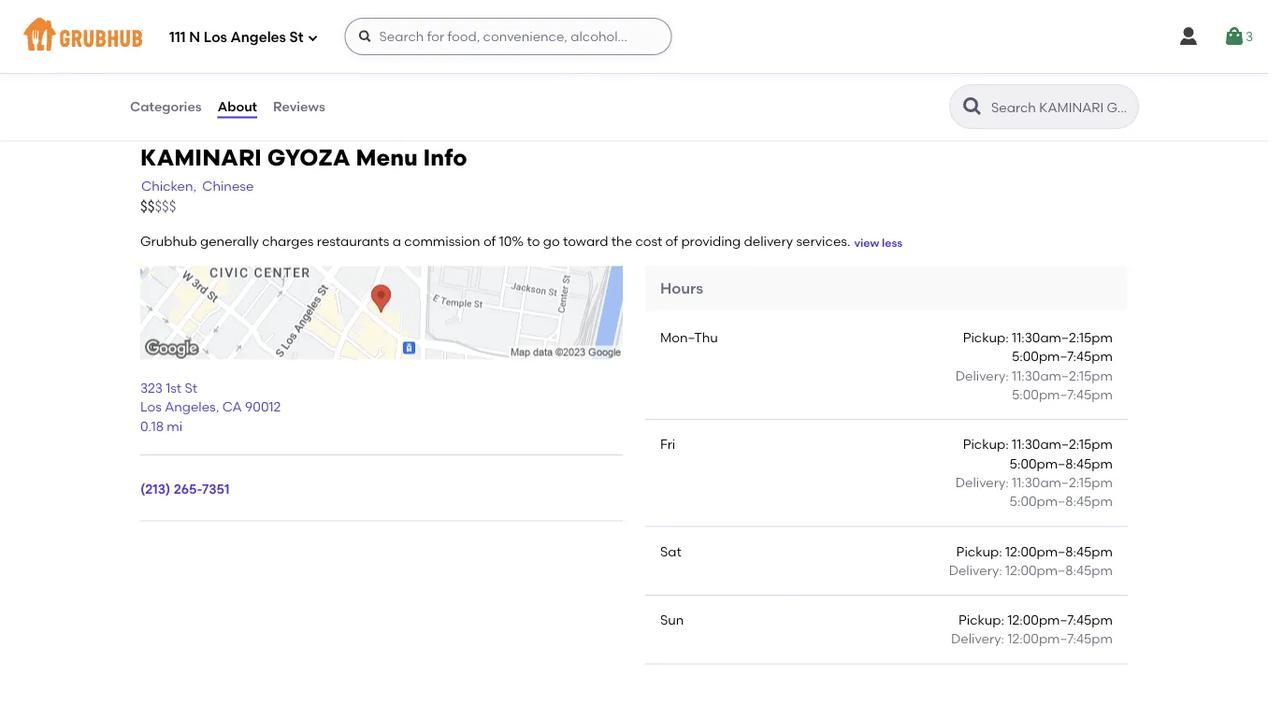 Task type: locate. For each thing, give the bounding box(es) containing it.
1 11:30am–2:15pm from the top
[[1012, 330, 1113, 346]]

grubhub generally charges restaurants a commission of 10% to go toward the cost of providing delivery services. view less
[[140, 233, 903, 249]]

5:00pm–7:45pm
[[1012, 349, 1113, 364], [1012, 387, 1113, 402]]

1 vertical spatial los
[[140, 399, 162, 415]]

about button
[[217, 73, 258, 140]]

111
[[169, 29, 186, 46]]

los
[[204, 29, 227, 46], [140, 399, 162, 415]]

1 12:00pm–7:45pm from the top
[[1008, 612, 1113, 628]]

1 5:00pm–7:45pm from the top
[[1012, 349, 1113, 364]]

5:00pm–8:45pm
[[1010, 455, 1113, 471], [1010, 493, 1113, 509]]

mi
[[167, 418, 183, 434]]

1 vertical spatial 12:00pm–8:45pm
[[1005, 562, 1113, 578]]

12:00pm–8:45pm up 'pickup: 12:00pm–7:45pm delivery: 12:00pm–7:45pm' at right bottom
[[1005, 562, 1113, 578]]

2 of from the left
[[666, 233, 678, 249]]

restaurants
[[317, 233, 389, 249]]

los right n
[[204, 29, 227, 46]]

angeles inside main navigation navigation
[[230, 29, 286, 46]]

angeles inside the "323 1st st los angeles , ca 90012 0.18 mi"
[[165, 399, 216, 415]]

st up reviews
[[289, 29, 303, 46]]

angeles right n
[[230, 29, 286, 46]]

pickup: inside pickup: 12:00pm–8:45pm delivery: 12:00pm–8:45pm
[[956, 543, 1002, 559]]

(213)
[[140, 481, 171, 496]]

12:00pm–7:45pm
[[1008, 612, 1113, 628], [1008, 631, 1113, 647]]

0 horizontal spatial los
[[140, 399, 162, 415]]

1 horizontal spatial st
[[289, 29, 303, 46]]

chinese button
[[201, 176, 255, 197]]

pickup: inside 'pickup: 12:00pm–7:45pm delivery: 12:00pm–7:45pm'
[[959, 612, 1004, 628]]

1 horizontal spatial los
[[204, 29, 227, 46]]

1 horizontal spatial of
[[666, 233, 678, 249]]

delivery: inside 'pickup: 12:00pm–7:45pm delivery: 12:00pm–7:45pm'
[[951, 631, 1004, 647]]

chicken, button
[[140, 176, 197, 197]]

0 vertical spatial 12:00pm–8:45pm
[[1005, 543, 1113, 559]]

0 horizontal spatial of
[[483, 233, 496, 249]]

pickup: inside pickup: 11:30am–2:15pm 5:00pm–7:45pm delivery: 11:30am–2:15pm 5:00pm–7:45pm
[[963, 330, 1009, 346]]

pickup: inside pickup: 11:30am–2:15pm 5:00pm–8:45pm delivery: 11:30am–2:15pm 5:00pm–8:45pm
[[963, 436, 1009, 452]]

1 vertical spatial angeles
[[165, 399, 216, 415]]

delivery: inside pickup: 11:30am–2:15pm 5:00pm–8:45pm delivery: 11:30am–2:15pm 5:00pm–8:45pm
[[956, 474, 1009, 490]]

cost
[[635, 233, 662, 249]]

0 vertical spatial angeles
[[230, 29, 286, 46]]

pickup: 12:00pm–7:45pm delivery: 12:00pm–7:45pm
[[951, 612, 1113, 647]]

st
[[289, 29, 303, 46], [185, 380, 197, 396]]

menu
[[356, 143, 418, 171]]

view
[[854, 236, 879, 249]]

0 vertical spatial 12:00pm–7:45pm
[[1008, 612, 1113, 628]]

delivery: inside pickup: 12:00pm–8:45pm delivery: 12:00pm–8:45pm
[[949, 562, 1002, 578]]

fri
[[660, 436, 675, 452]]

angeles up mi
[[165, 399, 216, 415]]

of left 10%
[[483, 233, 496, 249]]

2 12:00pm–8:45pm from the top
[[1005, 562, 1113, 578]]

st right "1st"
[[185, 380, 197, 396]]

1 vertical spatial st
[[185, 380, 197, 396]]

0 vertical spatial los
[[204, 29, 227, 46]]

$$
[[140, 198, 155, 215]]

0 vertical spatial 5:00pm–8:45pm
[[1010, 455, 1113, 471]]

pickup:
[[963, 330, 1009, 346], [963, 436, 1009, 452], [956, 543, 1002, 559], [959, 612, 1004, 628]]

kaminari
[[140, 143, 262, 171]]

Search for food, convenience, alcohol... search field
[[345, 18, 672, 55]]

info
[[423, 143, 467, 171]]

11:30am–2:15pm
[[1012, 330, 1113, 346], [1012, 368, 1113, 383], [1012, 436, 1113, 452], [1012, 474, 1113, 490]]

delivery:
[[956, 368, 1009, 383], [956, 474, 1009, 490], [949, 562, 1002, 578], [951, 631, 1004, 647]]

delivery
[[744, 233, 793, 249]]

1 vertical spatial 5:00pm–7:45pm
[[1012, 387, 1113, 402]]

st inside the "323 1st st los angeles , ca 90012 0.18 mi"
[[185, 380, 197, 396]]

categories
[[130, 99, 202, 114]]

1 12:00pm–8:45pm from the top
[[1005, 543, 1113, 559]]

1 5:00pm–8:45pm from the top
[[1010, 455, 1113, 471]]

pickup: 12:00pm–8:45pm delivery: 12:00pm–8:45pm
[[949, 543, 1113, 578]]

0 vertical spatial 5:00pm–7:45pm
[[1012, 349, 1113, 364]]

pickup: 11:30am–2:15pm 5:00pm–7:45pm delivery: 11:30am–2:15pm 5:00pm–7:45pm
[[956, 330, 1113, 402]]

111 n los angeles st
[[169, 29, 303, 46]]

$$$$$
[[140, 198, 176, 215]]

svg image
[[1177, 25, 1200, 48], [1223, 25, 1246, 48], [358, 29, 373, 44], [307, 32, 318, 43]]

angeles
[[230, 29, 286, 46], [165, 399, 216, 415]]

to
[[527, 233, 540, 249]]

12:00pm–8:45pm
[[1005, 543, 1113, 559], [1005, 562, 1113, 578]]

commission
[[404, 233, 480, 249]]

los down 323
[[140, 399, 162, 415]]

0 vertical spatial st
[[289, 29, 303, 46]]

of right cost
[[666, 233, 678, 249]]

12:00pm–8:45pm down pickup: 11:30am–2:15pm 5:00pm–8:45pm delivery: 11:30am–2:15pm 5:00pm–8:45pm
[[1005, 543, 1113, 559]]

7351
[[202, 481, 230, 496]]

1 vertical spatial 5:00pm–8:45pm
[[1010, 493, 1113, 509]]

search icon image
[[961, 95, 984, 118]]

1 horizontal spatial angeles
[[230, 29, 286, 46]]

0 horizontal spatial angeles
[[165, 399, 216, 415]]

1st
[[166, 380, 182, 396]]

kaminari gyoza menu info
[[140, 143, 467, 171]]

chicken,
[[141, 178, 197, 194]]

los inside main navigation navigation
[[204, 29, 227, 46]]

of
[[483, 233, 496, 249], [666, 233, 678, 249]]

the
[[611, 233, 632, 249]]

services.
[[796, 233, 850, 249]]

reviews
[[273, 99, 325, 114]]

hours
[[660, 279, 703, 297]]

chicken, chinese
[[141, 178, 254, 194]]

2 11:30am–2:15pm from the top
[[1012, 368, 1113, 383]]

1 vertical spatial 12:00pm–7:45pm
[[1008, 631, 1113, 647]]

0 horizontal spatial st
[[185, 380, 197, 396]]



Task type: describe. For each thing, give the bounding box(es) containing it.
2 5:00pm–8:45pm from the top
[[1010, 493, 1113, 509]]

(213) 265-7351
[[140, 481, 230, 496]]

3
[[1246, 28, 1253, 44]]

toward
[[563, 233, 608, 249]]

categories button
[[129, 73, 203, 140]]

1 of from the left
[[483, 233, 496, 249]]

about
[[218, 99, 257, 114]]

sun
[[660, 612, 684, 628]]

svg image inside 3 button
[[1223, 25, 1246, 48]]

3 11:30am–2:15pm from the top
[[1012, 436, 1113, 452]]

Search KAMINARI GYOZA search field
[[989, 98, 1133, 116]]

chinese
[[202, 178, 254, 194]]

323
[[140, 380, 163, 396]]

265-
[[174, 481, 202, 496]]

mon–thu
[[660, 330, 718, 346]]

los inside the "323 1st st los angeles , ca 90012 0.18 mi"
[[140, 399, 162, 415]]

323 1st st los angeles , ca 90012 0.18 mi
[[140, 380, 281, 434]]

generally
[[200, 233, 259, 249]]

pickup: for pickup: 11:30am–2:15pm 5:00pm–7:45pm delivery: 11:30am–2:15pm 5:00pm–7:45pm
[[963, 330, 1009, 346]]

main navigation navigation
[[0, 0, 1268, 73]]

10%
[[499, 233, 524, 249]]

2 5:00pm–7:45pm from the top
[[1012, 387, 1113, 402]]

2 12:00pm–7:45pm from the top
[[1008, 631, 1113, 647]]

reviews button
[[272, 73, 326, 140]]

3 button
[[1223, 20, 1253, 53]]

sat
[[660, 543, 682, 559]]

(213) 265-7351 button
[[140, 479, 230, 498]]

view less button
[[854, 235, 903, 251]]

ca
[[222, 399, 242, 415]]

gyoza
[[267, 143, 350, 171]]

pickup: for pickup: 11:30am–2:15pm 5:00pm–8:45pm delivery: 11:30am–2:15pm 5:00pm–8:45pm
[[963, 436, 1009, 452]]

n
[[189, 29, 200, 46]]

charges
[[262, 233, 314, 249]]

,
[[216, 399, 219, 415]]

st inside main navigation navigation
[[289, 29, 303, 46]]

pickup: 11:30am–2:15pm 5:00pm–8:45pm delivery: 11:30am–2:15pm 5:00pm–8:45pm
[[956, 436, 1113, 509]]

4 11:30am–2:15pm from the top
[[1012, 474, 1113, 490]]

a
[[393, 233, 401, 249]]

0.18
[[140, 418, 164, 434]]

go
[[543, 233, 560, 249]]

less
[[882, 236, 903, 249]]

delivery: inside pickup: 11:30am–2:15pm 5:00pm–7:45pm delivery: 11:30am–2:15pm 5:00pm–7:45pm
[[956, 368, 1009, 383]]

grubhub
[[140, 233, 197, 249]]

providing
[[681, 233, 741, 249]]

pickup: for pickup: 12:00pm–7:45pm delivery: 12:00pm–7:45pm
[[959, 612, 1004, 628]]

pickup: for pickup: 12:00pm–8:45pm delivery: 12:00pm–8:45pm
[[956, 543, 1002, 559]]

90012
[[245, 399, 281, 415]]



Task type: vqa. For each thing, say whether or not it's contained in the screenshot.
the 5:00pm–7:45pm
yes



